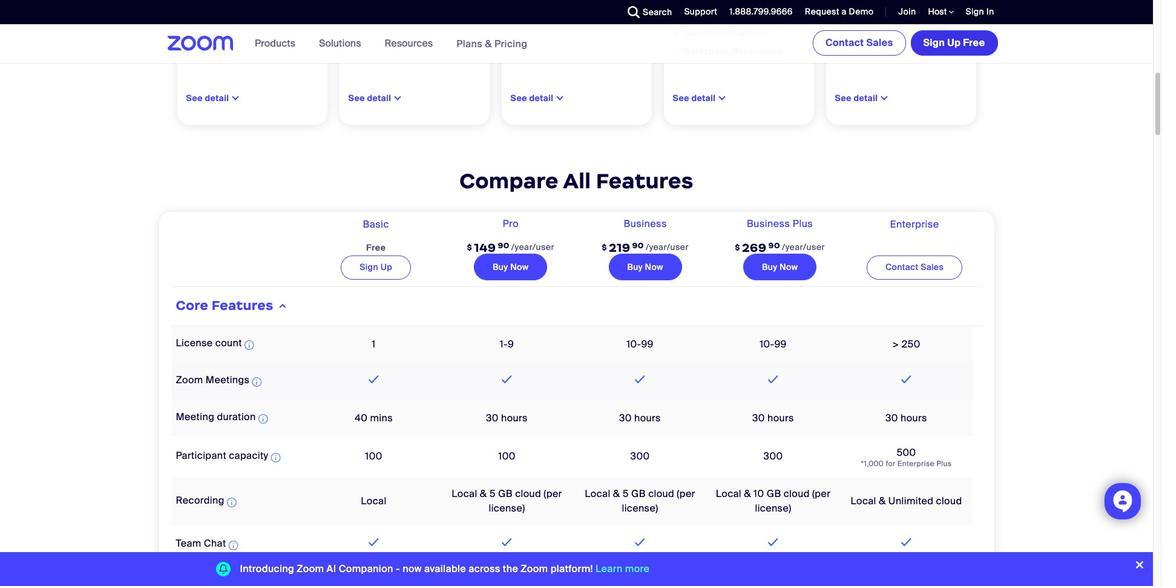 Task type: locate. For each thing, give the bounding box(es) containing it.
1 10-99 from the left
[[627, 338, 654, 350]]

ok image down request a demo
[[835, 25, 842, 32]]

local & 5 gb cloud (per license)
[[452, 488, 562, 515], [585, 488, 696, 515]]

2 see from the left
[[348, 93, 365, 103]]

plus up $ 269 90 /year/user
[[793, 218, 813, 230]]

business for business
[[624, 218, 667, 230]]

2 vertical spatial sign
[[360, 261, 378, 272]]

buy now link
[[474, 254, 548, 280], [609, 254, 682, 280], [743, 254, 817, 280]]

$ inside $ 149 90 /year/user
[[467, 242, 472, 252]]

1 vertical spatial features
[[212, 297, 274, 314]]

2 gb from the left
[[632, 488, 646, 500]]

1 horizontal spatial gb
[[632, 488, 646, 500]]

2 horizontal spatial buy now
[[762, 262, 798, 272]]

3 buy now link from the left
[[743, 254, 817, 280]]

up down host dropdown button
[[948, 36, 961, 49]]

request
[[805, 6, 840, 17]]

1 vertical spatial sign
[[924, 36, 945, 49]]

1 horizontal spatial workspace
[[846, 24, 893, 34]]

banner
[[153, 24, 1001, 64]]

0 vertical spatial free
[[963, 36, 985, 49]]

2 buy from the left
[[628, 262, 643, 272]]

license) up the
[[489, 502, 525, 515]]

buy now
[[493, 262, 529, 272], [628, 262, 663, 272], [762, 262, 798, 272]]

$ left 149
[[467, 242, 472, 252]]

1 buy now link from the left
[[474, 254, 548, 280]]

/year/user down pro
[[512, 242, 555, 253]]

30 hours
[[486, 411, 528, 424], [619, 411, 661, 424], [753, 411, 794, 424], [886, 411, 928, 424]]

license)
[[489, 502, 525, 515], [622, 502, 658, 515], [755, 502, 792, 515]]

1 /year/user from the left
[[512, 242, 555, 253]]

sign for sign up free
[[924, 36, 945, 49]]

1 vertical spatial enterprise
[[898, 459, 935, 469]]

1 horizontal spatial features
[[596, 168, 694, 194]]

business up $ 269 90 /year/user
[[747, 218, 790, 230]]

unlimited down the for
[[889, 495, 934, 508]]

0 horizontal spatial /year/user
[[512, 242, 555, 253]]

>
[[893, 338, 899, 350]]

license count
[[176, 337, 242, 349]]

see detail
[[186, 93, 229, 103], [348, 93, 391, 103], [511, 93, 554, 103], [673, 93, 716, 103], [835, 93, 878, 103]]

contact sales link inside "meetings" navigation
[[813, 30, 906, 56]]

2 /year/user from the left
[[646, 242, 689, 253]]

99
[[641, 338, 654, 350], [775, 338, 787, 350]]

0 horizontal spatial 300
[[631, 450, 650, 463]]

1 vertical spatial workspace
[[683, 45, 730, 56]]

included image down 1
[[366, 372, 382, 387]]

1 horizontal spatial 10-99
[[760, 338, 787, 350]]

3 see detail button from the left
[[511, 93, 554, 103]]

0 vertical spatial up
[[948, 36, 961, 49]]

hours
[[501, 411, 528, 424], [635, 411, 661, 424], [768, 411, 794, 424], [901, 411, 928, 424]]

zoom left 'ai'
[[297, 562, 324, 575]]

1 $ from the left
[[467, 242, 472, 252]]

2 buy now from the left
[[628, 262, 663, 272]]

see for 3rd see detail button
[[511, 93, 527, 103]]

0 horizontal spatial license)
[[489, 502, 525, 515]]

buy down $ 149 90 /year/user
[[493, 262, 508, 272]]

host
[[929, 6, 949, 17]]

0 horizontal spatial 10-99
[[627, 338, 654, 350]]

1 see from the left
[[186, 93, 203, 103]]

included image
[[366, 372, 382, 387], [499, 535, 515, 550], [632, 535, 648, 550], [765, 535, 781, 550], [899, 535, 915, 550]]

buy down $ 269 90 /year/user
[[762, 262, 778, 272]]

sign for sign up
[[360, 261, 378, 272]]

phone unlimited regional
[[683, 9, 778, 20]]

2 horizontal spatial sign
[[966, 6, 984, 17]]

business
[[624, 218, 667, 230], [747, 218, 790, 230]]

resources button
[[385, 24, 438, 63]]

workspace
[[846, 24, 893, 34], [683, 45, 730, 56]]

now for 219
[[645, 262, 663, 272]]

1 horizontal spatial contact
[[886, 261, 919, 272]]

sign down reservation*
[[924, 36, 945, 49]]

team
[[176, 537, 201, 549]]

ok image
[[835, 7, 842, 14]]

2 horizontal spatial buy
[[762, 262, 778, 272]]

recording image
[[227, 495, 237, 510]]

introducing
[[240, 562, 294, 575]]

see for fifth see detail button from left
[[835, 93, 852, 103]]

now for 149
[[511, 262, 529, 272]]

0 horizontal spatial workspace
[[683, 45, 730, 56]]

1 business from the left
[[624, 218, 667, 230]]

2 300 from the left
[[764, 450, 783, 463]]

1 horizontal spatial sign
[[924, 36, 945, 49]]

free inside button
[[963, 36, 985, 49]]

10-99
[[627, 338, 654, 350], [760, 338, 787, 350]]

detail for 3rd see detail button
[[529, 93, 554, 103]]

/year/user down business plus
[[782, 242, 825, 253]]

1 (per from the left
[[544, 488, 562, 500]]

30
[[486, 411, 499, 424], [619, 411, 632, 424], [753, 411, 765, 424], [886, 411, 898, 424]]

0 horizontal spatial 99
[[641, 338, 654, 350]]

2 10- from the left
[[760, 338, 775, 350]]

2 horizontal spatial zoom
[[521, 562, 548, 575]]

license) inside local & 10 gb cloud (per license)
[[755, 502, 792, 515]]

sign left in
[[966, 6, 984, 17]]

4 detail from the left
[[692, 93, 716, 103]]

2 horizontal spatial 90
[[769, 240, 780, 251]]

detail for fifth see detail button from left
[[854, 93, 878, 103]]

0 horizontal spatial contact
[[826, 36, 864, 49]]

149
[[474, 240, 496, 255]]

learn more link
[[596, 562, 650, 575]]

0 horizontal spatial buy now
[[493, 262, 529, 272]]

2 now from the left
[[645, 262, 663, 272]]

detail for fourth see detail button from the right
[[367, 93, 391, 103]]

1 horizontal spatial sales
[[921, 261, 944, 272]]

90 right 269
[[769, 240, 780, 251]]

unlimited inside core features application
[[889, 495, 934, 508]]

sign inside core features application
[[360, 261, 378, 272]]

learn
[[596, 562, 623, 575]]

1 horizontal spatial 99
[[775, 338, 787, 350]]

3 now from the left
[[780, 262, 798, 272]]

ok image left 'translated'
[[673, 29, 680, 36]]

1-
[[500, 338, 508, 350]]

2 horizontal spatial license)
[[755, 502, 792, 515]]

zoom down license
[[176, 373, 203, 386]]

included image
[[499, 372, 515, 387], [632, 372, 648, 387], [765, 372, 781, 387], [899, 372, 915, 387], [366, 535, 382, 550]]

2 horizontal spatial buy now link
[[743, 254, 817, 280]]

3 gb from the left
[[767, 488, 781, 500]]

business up $ 219 90 /year/user
[[624, 218, 667, 230]]

3 license) from the left
[[755, 502, 792, 515]]

90
[[498, 240, 510, 251], [632, 240, 644, 251], [769, 240, 780, 251]]

core features cell
[[171, 292, 982, 321]]

support
[[684, 6, 718, 17]]

workspace down demo
[[846, 24, 893, 34]]

0 horizontal spatial zoom
[[176, 373, 203, 386]]

buy now for 149
[[493, 262, 529, 272]]

4 30 hours from the left
[[886, 411, 928, 424]]

90 right 149
[[498, 240, 510, 251]]

right image
[[277, 301, 289, 311]]

3 /year/user from the left
[[782, 242, 825, 253]]

solutions
[[319, 37, 361, 50]]

0 horizontal spatial gb
[[498, 488, 513, 500]]

1 horizontal spatial free
[[963, 36, 985, 49]]

/year/user inside $ 149 90 /year/user
[[512, 242, 555, 253]]

unlimited
[[712, 10, 747, 20], [889, 495, 934, 508]]

1 horizontal spatial 300
[[764, 450, 783, 463]]

1 horizontal spatial buy now link
[[609, 254, 682, 280]]

1 horizontal spatial buy
[[628, 262, 643, 272]]

recording application
[[176, 494, 239, 510]]

$ for 149
[[467, 242, 472, 252]]

3 30 hours from the left
[[753, 411, 794, 424]]

see for 1st see detail button
[[186, 93, 203, 103]]

1 buy from the left
[[493, 262, 508, 272]]

5 see from the left
[[835, 93, 852, 103]]

5 detail from the left
[[854, 93, 878, 103]]

0 vertical spatial workspace
[[846, 24, 893, 34]]

1 license) from the left
[[489, 502, 525, 515]]

0 vertical spatial contact sales
[[826, 36, 893, 49]]

zoom
[[176, 373, 203, 386], [297, 562, 324, 575], [521, 562, 548, 575]]

1 30 hours from the left
[[486, 411, 528, 424]]

contact inside "meetings" navigation
[[826, 36, 864, 49]]

1 90 from the left
[[498, 240, 510, 251]]

/year/user right 219
[[646, 242, 689, 253]]

zoom inside application
[[176, 373, 203, 386]]

1 30 from the left
[[486, 411, 499, 424]]

platform!
[[551, 562, 593, 575]]

contact inside core features application
[[886, 261, 919, 272]]

1 see detail button from the left
[[186, 93, 229, 103]]

0 vertical spatial contact
[[826, 36, 864, 49]]

1 horizontal spatial /year/user
[[646, 242, 689, 253]]

/year/user inside $ 269 90 /year/user
[[782, 242, 825, 253]]

2 horizontal spatial $
[[735, 242, 740, 252]]

90 inside $ 149 90 /year/user
[[498, 240, 510, 251]]

detail
[[205, 93, 229, 103], [367, 93, 391, 103], [529, 93, 554, 103], [692, 93, 716, 103], [854, 93, 878, 103]]

0 horizontal spatial buy now link
[[474, 254, 548, 280]]

sign
[[966, 6, 984, 17], [924, 36, 945, 49], [360, 261, 378, 272]]

0 horizontal spatial plus
[[793, 218, 813, 230]]

&
[[877, 5, 883, 16], [485, 37, 492, 50], [480, 488, 487, 500], [613, 488, 620, 500], [744, 488, 751, 500], [879, 495, 886, 508]]

1 300 from the left
[[631, 450, 650, 463]]

1 horizontal spatial business
[[747, 218, 790, 230]]

1 horizontal spatial 5
[[623, 488, 629, 500]]

2 horizontal spatial gb
[[767, 488, 781, 500]]

core features application
[[171, 212, 991, 586]]

0 horizontal spatial 5
[[490, 488, 496, 500]]

(per
[[544, 488, 562, 500], [677, 488, 696, 500], [812, 488, 831, 500]]

10-
[[627, 338, 641, 350], [760, 338, 775, 350]]

workspace for workspace reservation*
[[846, 24, 893, 34]]

up down basic
[[381, 261, 392, 272]]

40 mins
[[355, 411, 393, 424]]

0 horizontal spatial $
[[467, 242, 472, 252]]

product information navigation
[[246, 24, 537, 64]]

zoom logo image
[[167, 36, 234, 51]]

1 vertical spatial up
[[381, 261, 392, 272]]

1 vertical spatial contact sales
[[886, 261, 944, 272]]

0 horizontal spatial sign
[[360, 261, 378, 272]]

contact sales link inside core features application
[[867, 255, 963, 280]]

zoom meetings image
[[252, 375, 262, 389]]

2 30 hours from the left
[[619, 411, 661, 424]]

sign down basic
[[360, 261, 378, 272]]

3 buy from the left
[[762, 262, 778, 272]]

2 5 from the left
[[623, 488, 629, 500]]

3 see detail from the left
[[511, 93, 554, 103]]

/year/user
[[512, 242, 555, 253], [646, 242, 689, 253], [782, 242, 825, 253]]

up inside sign up link
[[381, 261, 392, 272]]

2 99 from the left
[[775, 338, 787, 350]]

40
[[355, 411, 368, 424]]

2 90 from the left
[[632, 240, 644, 251]]

see
[[186, 93, 203, 103], [348, 93, 365, 103], [511, 93, 527, 103], [673, 93, 690, 103], [835, 93, 852, 103]]

1 vertical spatial unlimited
[[889, 495, 934, 508]]

1 horizontal spatial now
[[645, 262, 663, 272]]

0 horizontal spatial up
[[381, 261, 392, 272]]

$ left 269
[[735, 242, 740, 252]]

$ inside $ 219 90 /year/user
[[602, 242, 607, 252]]

5
[[490, 488, 496, 500], [623, 488, 629, 500]]

5 see detail from the left
[[835, 93, 878, 103]]

plus right '500'
[[937, 459, 952, 469]]

0 vertical spatial sales
[[867, 36, 893, 49]]

219
[[609, 240, 631, 255]]

meeting duration
[[176, 410, 256, 423]]

contact
[[826, 36, 864, 49], [886, 261, 919, 272]]

sign up free button
[[911, 30, 998, 56]]

2 $ from the left
[[602, 242, 607, 252]]

up for sign up free
[[948, 36, 961, 49]]

team chat
[[176, 537, 226, 549]]

sales
[[867, 36, 893, 49], [921, 261, 944, 272]]

/year/user for 269
[[782, 242, 825, 253]]

1 horizontal spatial $
[[602, 242, 607, 252]]

0 horizontal spatial features
[[212, 297, 274, 314]]

10
[[754, 488, 764, 500]]

5 see detail button from the left
[[835, 93, 878, 103]]

ok image right search at the right top of the page
[[673, 11, 680, 17]]

0 horizontal spatial (per
[[544, 488, 562, 500]]

0 horizontal spatial business
[[624, 218, 667, 230]]

license) down 10
[[755, 502, 792, 515]]

1 horizontal spatial 100
[[499, 450, 516, 463]]

$
[[467, 242, 472, 252], [602, 242, 607, 252], [735, 242, 740, 252]]

2 horizontal spatial /year/user
[[782, 242, 825, 253]]

3 see from the left
[[511, 93, 527, 103]]

compare
[[460, 168, 559, 194]]

buy now down $ 269 90 /year/user
[[762, 262, 798, 272]]

1 horizontal spatial plus
[[937, 459, 952, 469]]

90 for 219
[[632, 240, 644, 251]]

2 100 from the left
[[499, 450, 516, 463]]

1 horizontal spatial (per
[[677, 488, 696, 500]]

buy down $ 219 90 /year/user
[[628, 262, 643, 272]]

$ for 219
[[602, 242, 607, 252]]

4 hours from the left
[[901, 411, 928, 424]]

buy now down $ 219 90 /year/user
[[628, 262, 663, 272]]

see detail for fourth see detail button from the right
[[348, 93, 391, 103]]

sign inside button
[[924, 36, 945, 49]]

0 horizontal spatial unlimited
[[712, 10, 747, 20]]

2 horizontal spatial (per
[[812, 488, 831, 500]]

request a demo link
[[796, 0, 877, 24], [805, 6, 874, 17]]

sign up link
[[341, 255, 411, 280]]

pro
[[503, 218, 519, 230]]

0 vertical spatial contact sales link
[[813, 30, 906, 56]]

0 horizontal spatial 100
[[365, 450, 382, 463]]

1 5 from the left
[[490, 488, 496, 500]]

1 vertical spatial free
[[366, 242, 386, 253]]

free
[[963, 36, 985, 49], [366, 242, 386, 253]]

90 inside $ 219 90 /year/user
[[632, 240, 644, 251]]

buy now down $ 149 90 /year/user
[[493, 262, 529, 272]]

features
[[596, 168, 694, 194], [212, 297, 274, 314]]

up
[[948, 36, 961, 49], [381, 261, 392, 272]]

0 vertical spatial sign
[[966, 6, 984, 17]]

1 vertical spatial plus
[[937, 459, 952, 469]]

0 horizontal spatial free
[[366, 242, 386, 253]]

unlimited up translated captions
[[712, 10, 747, 20]]

free up sign up
[[366, 242, 386, 253]]

2 detail from the left
[[367, 93, 391, 103]]

0 horizontal spatial 90
[[498, 240, 510, 251]]

included image down 'local & unlimited cloud'
[[899, 535, 915, 550]]

1 horizontal spatial 90
[[632, 240, 644, 251]]

now down $ 149 90 /year/user
[[511, 262, 529, 272]]

0 horizontal spatial local & 5 gb cloud (per license)
[[452, 488, 562, 515]]

90 for 149
[[498, 240, 510, 251]]

search button
[[619, 0, 675, 24]]

up for sign up
[[381, 261, 392, 272]]

meeting duration application
[[176, 410, 270, 426]]

1 horizontal spatial up
[[948, 36, 961, 49]]

3 $ from the left
[[735, 242, 740, 252]]

4 see detail button from the left
[[673, 93, 716, 103]]

included image up the
[[499, 535, 515, 550]]

sign up
[[360, 261, 392, 272]]

$ left 219
[[602, 242, 607, 252]]

1 see detail from the left
[[186, 93, 229, 103]]

1 vertical spatial sales
[[921, 261, 944, 272]]

2 buy now link from the left
[[609, 254, 682, 280]]

3 (per from the left
[[812, 488, 831, 500]]

/year/user for 149
[[512, 242, 555, 253]]

90 inside $ 269 90 /year/user
[[769, 240, 780, 251]]

cloud inside local & 10 gb cloud (per license)
[[784, 488, 810, 500]]

meeting duration image
[[258, 412, 268, 426]]

workspace down 'translated'
[[683, 45, 730, 56]]

now down $ 219 90 /year/user
[[645, 262, 663, 272]]

free inside core features application
[[366, 242, 386, 253]]

2 horizontal spatial now
[[780, 262, 798, 272]]

zoom right the
[[521, 562, 548, 575]]

1 10- from the left
[[627, 338, 641, 350]]

3 90 from the left
[[769, 240, 780, 251]]

now down $ 269 90 /year/user
[[780, 262, 798, 272]]

0 vertical spatial unlimited
[[712, 10, 747, 20]]

0 horizontal spatial sales
[[867, 36, 893, 49]]

products button
[[255, 24, 301, 63]]

1 horizontal spatial license)
[[622, 502, 658, 515]]

sign for sign in
[[966, 6, 984, 17]]

4 see from the left
[[673, 93, 690, 103]]

2 business from the left
[[747, 218, 790, 230]]

see detail for second see detail button from right
[[673, 93, 716, 103]]

1 vertical spatial contact
[[886, 261, 919, 272]]

2 (per from the left
[[677, 488, 696, 500]]

1 buy now from the left
[[493, 262, 529, 272]]

license) up "more"
[[622, 502, 658, 515]]

meeting
[[176, 410, 214, 423]]

3 buy now from the left
[[762, 262, 798, 272]]

buy for 149
[[493, 262, 508, 272]]

2 see detail from the left
[[348, 93, 391, 103]]

1 horizontal spatial local & 5 gb cloud (per license)
[[585, 488, 696, 515]]

/year/user inside $ 219 90 /year/user
[[646, 242, 689, 253]]

up inside sign up free button
[[948, 36, 961, 49]]

1 vertical spatial contact sales link
[[867, 255, 963, 280]]

0 horizontal spatial now
[[511, 262, 529, 272]]

ok image down search button
[[673, 47, 680, 54]]

1 now from the left
[[511, 262, 529, 272]]

3 detail from the left
[[529, 93, 554, 103]]

now
[[511, 262, 529, 272], [645, 262, 663, 272], [780, 262, 798, 272]]

4 see detail from the left
[[673, 93, 716, 103]]

local inside local & 10 gb cloud (per license)
[[716, 488, 742, 500]]

ok image
[[673, 11, 680, 17], [835, 25, 842, 32], [673, 29, 680, 36], [673, 47, 680, 54]]

free down sign in
[[963, 36, 985, 49]]

1 detail from the left
[[205, 93, 229, 103]]

0 horizontal spatial buy
[[493, 262, 508, 272]]

buy
[[493, 262, 508, 272], [628, 262, 643, 272], [762, 262, 778, 272]]

0 horizontal spatial 10-
[[627, 338, 641, 350]]

$ inside $ 269 90 /year/user
[[735, 242, 740, 252]]

in
[[987, 6, 994, 17]]

for
[[886, 459, 896, 469]]

plans & pricing link
[[457, 37, 528, 50], [457, 37, 528, 50]]

team chat application
[[176, 537, 241, 553]]

& inside local & 10 gb cloud (per license)
[[744, 488, 751, 500]]

1 horizontal spatial unlimited
[[889, 495, 934, 508]]

$ for 269
[[735, 242, 740, 252]]

1 horizontal spatial buy now
[[628, 262, 663, 272]]

1 horizontal spatial 10-
[[760, 338, 775, 350]]

90 right 219
[[632, 240, 644, 251]]



Task type: describe. For each thing, give the bounding box(es) containing it.
more
[[625, 562, 650, 575]]

webinars
[[885, 5, 925, 16]]

2 30 from the left
[[619, 411, 632, 424]]

$ 149 90 /year/user
[[467, 240, 555, 255]]

plans & pricing
[[457, 37, 528, 50]]

9
[[508, 338, 514, 350]]

workspace reservation*
[[846, 24, 949, 34]]

zoom meetings application
[[176, 373, 264, 390]]

products
[[255, 37, 295, 50]]

-
[[396, 562, 400, 575]]

buy now link for 219
[[609, 254, 682, 280]]

500
[[897, 446, 916, 459]]

2 hours from the left
[[635, 411, 661, 424]]

recording
[[176, 494, 224, 506]]

buy for 219
[[628, 262, 643, 272]]

& inside "product information" navigation
[[485, 37, 492, 50]]

see detail for fifth see detail button from left
[[835, 93, 878, 103]]

pricing
[[495, 37, 528, 50]]

sign up free
[[924, 36, 985, 49]]

all
[[563, 168, 591, 194]]

1 horizontal spatial zoom
[[297, 562, 324, 575]]

2 license) from the left
[[622, 502, 658, 515]]

plans
[[457, 37, 483, 50]]

host button
[[929, 6, 954, 18]]

269
[[742, 240, 767, 255]]

(per inside local & 10 gb cloud (per license)
[[812, 488, 831, 500]]

buy now for 219
[[628, 262, 663, 272]]

participant capacity image
[[271, 450, 281, 465]]

banner containing contact sales
[[153, 24, 1001, 64]]

> 250
[[893, 338, 921, 350]]

rooms
[[846, 5, 875, 16]]

now
[[403, 562, 422, 575]]

phone
[[683, 9, 710, 20]]

count
[[215, 337, 242, 349]]

4 30 from the left
[[886, 411, 898, 424]]

reservation*
[[895, 24, 949, 34]]

2 10-99 from the left
[[760, 338, 787, 350]]

2 see detail button from the left
[[348, 93, 391, 103]]

1 100 from the left
[[365, 450, 382, 463]]

3 hours from the left
[[768, 411, 794, 424]]

workspace for workspace reservation
[[683, 45, 730, 56]]

included image down local & 10 gb cloud (per license) at the bottom right of the page
[[765, 535, 781, 550]]

buy now for 269
[[762, 262, 798, 272]]

1
[[372, 338, 376, 350]]

unlimited inside phone unlimited regional
[[712, 10, 747, 20]]

*1,000
[[861, 459, 884, 469]]

request a demo
[[805, 6, 874, 17]]

core
[[176, 297, 209, 314]]

license count application
[[176, 337, 257, 353]]

1.888.799.9666
[[730, 6, 793, 17]]

ok image for workspace reservation
[[673, 47, 680, 54]]

0 vertical spatial plus
[[793, 218, 813, 230]]

sales inside "meetings" navigation
[[867, 36, 893, 49]]

duration
[[217, 410, 256, 423]]

1 hours from the left
[[501, 411, 528, 424]]

plus inside 500 *1,000 for enterprise plus
[[937, 459, 952, 469]]

demo
[[849, 6, 874, 17]]

enterprise inside 500 *1,000 for enterprise plus
[[898, 459, 935, 469]]

$ 269 90 /year/user
[[735, 240, 825, 255]]

license
[[176, 337, 213, 349]]

captions
[[731, 27, 769, 38]]

translated captions
[[683, 27, 769, 38]]

chat
[[204, 537, 226, 549]]

90 for 269
[[769, 240, 780, 251]]

now for 269
[[780, 262, 798, 272]]

mins
[[370, 411, 393, 424]]

across
[[469, 562, 500, 575]]

meetings navigation
[[811, 24, 1001, 58]]

0 vertical spatial enterprise
[[890, 218, 939, 231]]

see for fourth see detail button from the right
[[348, 93, 365, 103]]

500 *1,000 for enterprise plus
[[861, 446, 952, 469]]

sign in
[[966, 6, 994, 17]]

contact sales inside core features application
[[886, 261, 944, 272]]

ok image for translated captions
[[673, 29, 680, 36]]

regional
[[749, 10, 778, 20]]

reservation
[[732, 45, 783, 56]]

a
[[842, 6, 847, 17]]

core features
[[176, 297, 274, 314]]

buy for 269
[[762, 262, 778, 272]]

2 local & 5 gb cloud (per license) from the left
[[585, 488, 696, 515]]

0 vertical spatial features
[[596, 168, 694, 194]]

participant
[[176, 449, 226, 462]]

available
[[424, 562, 466, 575]]

basic
[[363, 218, 389, 231]]

the
[[503, 562, 518, 575]]

250
[[902, 338, 921, 350]]

buy now link for 269
[[743, 254, 817, 280]]

local & 10 gb cloud (per license)
[[716, 488, 831, 515]]

business plus
[[747, 218, 813, 230]]

see detail for 3rd see detail button
[[511, 93, 554, 103]]

resources
[[385, 37, 433, 50]]

/year/user for 219
[[646, 242, 689, 253]]

search
[[643, 7, 672, 18]]

$ 219 90 /year/user
[[602, 240, 689, 255]]

zoom meetings
[[176, 373, 250, 386]]

1 gb from the left
[[498, 488, 513, 500]]

ok image for phone
[[673, 11, 680, 17]]

contact sales inside "meetings" navigation
[[826, 36, 893, 49]]

translated
[[683, 27, 728, 38]]

solutions button
[[319, 24, 367, 63]]

sales inside core features application
[[921, 261, 944, 272]]

see detail for 1st see detail button
[[186, 93, 229, 103]]

detail for 1st see detail button
[[205, 93, 229, 103]]

participant capacity application
[[176, 449, 283, 465]]

gb inside local & 10 gb cloud (per license)
[[767, 488, 781, 500]]

team chat image
[[229, 538, 238, 553]]

workspace reservation
[[683, 45, 783, 56]]

see for second see detail button from right
[[673, 93, 690, 103]]

rooms & webinars
[[846, 5, 925, 16]]

1 99 from the left
[[641, 338, 654, 350]]

compare all features
[[460, 168, 694, 194]]

business for business plus
[[747, 218, 790, 230]]

capacity
[[229, 449, 268, 462]]

join
[[899, 6, 916, 17]]

companion
[[339, 562, 393, 575]]

ok image for workspace reservation*
[[835, 25, 842, 32]]

features inside cell
[[212, 297, 274, 314]]

participant capacity
[[176, 449, 268, 462]]

included image up "more"
[[632, 535, 648, 550]]

meetings
[[206, 373, 250, 386]]

1 local & 5 gb cloud (per license) from the left
[[452, 488, 562, 515]]

local & unlimited cloud
[[851, 495, 962, 508]]

introducing zoom ai companion - now available across the zoom platform! learn more
[[240, 562, 650, 575]]

detail for second see detail button from right
[[692, 93, 716, 103]]

license count image
[[245, 338, 254, 353]]

ai
[[327, 562, 336, 575]]

1-9
[[500, 338, 514, 350]]

3 30 from the left
[[753, 411, 765, 424]]

buy now link for 149
[[474, 254, 548, 280]]



Task type: vqa. For each thing, say whether or not it's contained in the screenshot.
Recording
yes



